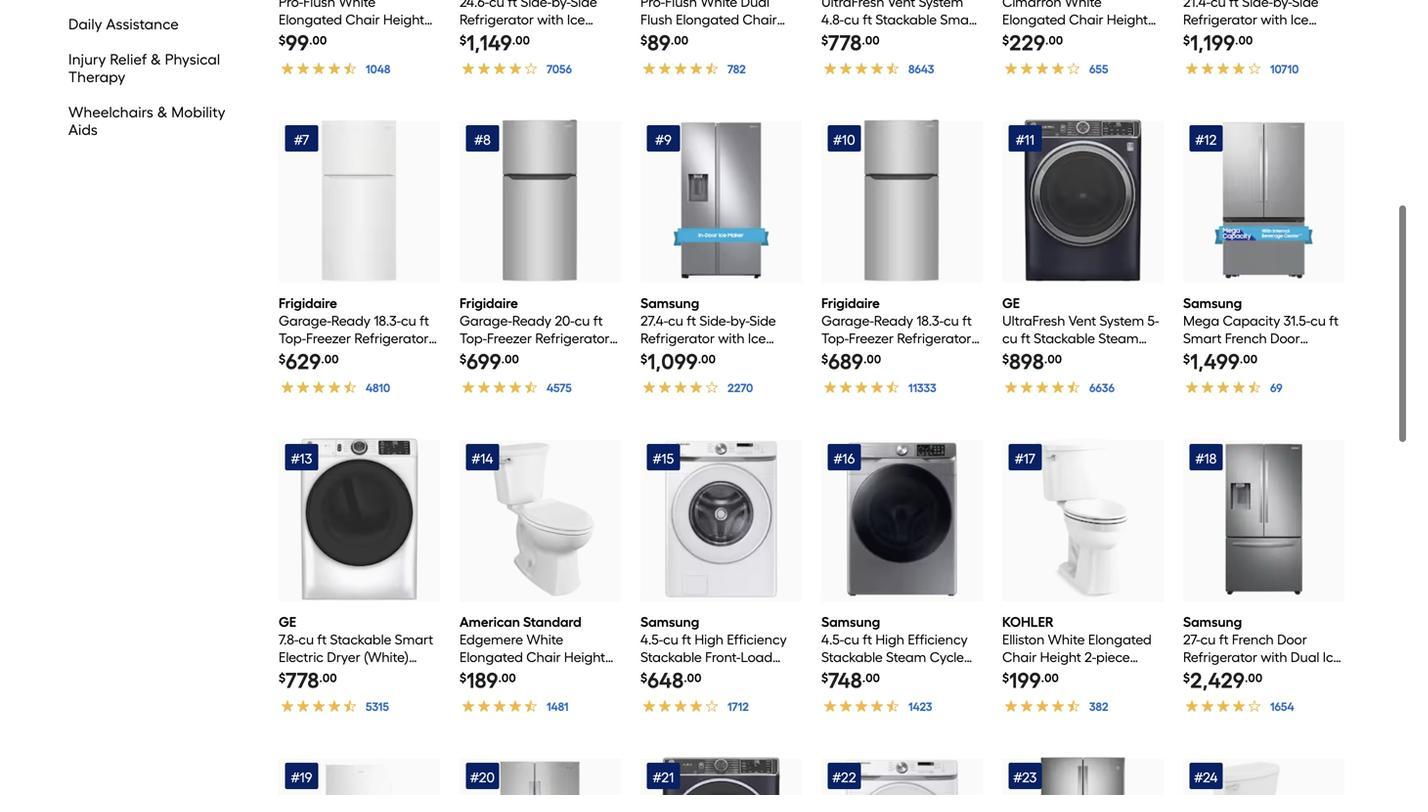 Task type: vqa. For each thing, say whether or not it's contained in the screenshot.
Enjoy free shipping and get 5% off all eligible items – just shop, subscribe and save
no



Task type: locate. For each thing, give the bounding box(es) containing it.
ge 27.7-cu ft french door refrigerator with ice maker (fingerprint-resistant stainless steel) energy star #gfe28gynfs image
[[1002, 757, 1164, 795]]

with up "7056"
[[537, 11, 564, 28]]

1 horizontal spatial 778
[[828, 30, 862, 56]]

side up 10710
[[1292, 0, 1319, 10]]

4.5 stars image for #12
[[1183, 377, 1284, 399]]

frigidaire garage-ready 18.3-cu ft top-freezer refrigerator (easycare stainless steel)
[[821, 295, 976, 364]]

2 horizontal spatial side
[[1292, 0, 1319, 10]]

4.5 stars image
[[279, 59, 391, 80], [640, 59, 747, 80], [821, 59, 935, 80], [279, 377, 391, 399], [460, 377, 573, 399], [821, 377, 938, 399], [1002, 377, 1116, 399], [1183, 377, 1284, 399], [279, 696, 390, 717], [460, 696, 570, 717], [821, 696, 933, 717], [1002, 696, 1110, 717]]

3 ready from the left
[[874, 312, 913, 329]]

4 stars image for 1,199
[[1183, 59, 1300, 80]]

778 down electric
[[286, 668, 319, 693]]

maker down 24.6-
[[460, 29, 499, 45]]

$ for 4810
[[279, 352, 286, 366]]

1 horizontal spatial garage-
[[460, 312, 512, 329]]

.00 for 1712
[[684, 671, 702, 685]]

$ inside $ 689 .00
[[821, 352, 828, 366]]

1 vertical spatial $ 778 .00
[[279, 668, 337, 693]]

4.5 stars image containing 69
[[1183, 377, 1284, 399]]

steel) inside samsung 27.4-cu ft side-by-side refrigerator with ice maker (fingerprint resistant stainless steel)
[[757, 365, 791, 382]]

1 vertical spatial ge
[[279, 614, 296, 630]]

$ inside $ 629 .00
[[279, 352, 286, 366]]

4 stars image for 229
[[1002, 59, 1109, 80]]

1 ready from the left
[[331, 312, 371, 329]]

samsung for 2,429
[[1183, 614, 1242, 630]]

top- up (easycare
[[821, 330, 849, 347]]

washer up the 8643
[[892, 29, 940, 45]]

american
[[460, 614, 520, 630]]

front- down high
[[705, 649, 741, 665]]

2 horizontal spatial ice
[[1291, 11, 1309, 28]]

0 horizontal spatial ge
[[279, 614, 296, 630]]

energy down 'efficiency'
[[740, 666, 791, 683]]

by- inside 24.6-cu ft side-by-side refrigerator with ice maker (fingerprint resistant stainless steel)
[[552, 0, 570, 10]]

load down ultrafresh
[[857, 29, 889, 45]]

refrigerator inside frigidaire garage-ready 20-cu ft top-freezer refrigerator (fingerprint resistant stainless steel)
[[535, 330, 610, 347]]

1 horizontal spatial $ 778 .00
[[821, 30, 880, 56]]

(fingerprint inside 21.4-cu ft side-by-side refrigerator with ice maker (fingerprint resistant stainless steel)
[[1226, 29, 1297, 45]]

1 vertical spatial smart
[[395, 631, 433, 648]]

& left mobility
[[157, 104, 168, 121]]

1 horizontal spatial stackable
[[640, 649, 702, 665]]

1 vertical spatial front-
[[705, 649, 741, 665]]

3 garage- from the left
[[821, 312, 874, 329]]

stackable for vent
[[876, 11, 937, 28]]

2 freezer from the left
[[487, 330, 532, 347]]

refrigerator up 4810
[[354, 330, 429, 347]]

with inside 21.4-cu ft side-by-side refrigerator with ice maker (fingerprint resistant stainless steel)
[[1261, 11, 1287, 28]]

garage- up (easycare
[[821, 312, 874, 329]]

by- up 10710
[[1273, 0, 1292, 10]]

$ 629 .00
[[279, 349, 339, 375]]

refrigerator up $ 1,199 .00
[[1183, 11, 1258, 28]]

.00
[[309, 33, 327, 48], [512, 33, 530, 48], [671, 33, 689, 48], [862, 33, 880, 48], [1046, 33, 1063, 48], [1235, 33, 1253, 48], [321, 352, 339, 366], [501, 352, 519, 366], [698, 352, 716, 366], [864, 352, 881, 366], [1044, 352, 1062, 366], [1240, 352, 1258, 366], [319, 671, 337, 685], [498, 671, 516, 685], [684, 671, 702, 685], [862, 671, 880, 685], [1041, 671, 1059, 685], [1245, 671, 1263, 685]]

samsung up 1,499
[[1183, 295, 1242, 311]]

frigidaire up $ 699 .00
[[460, 295, 518, 311]]

ge up 7.8-
[[279, 614, 296, 630]]

smart inside 'ge 7.8-cu ft stackable smart electric dryer (white) energy star'
[[395, 631, 433, 648]]

samsung up '2,429'
[[1183, 614, 1242, 630]]

freezer up (easycare
[[849, 330, 894, 347]]

samsung up 4.5-
[[640, 614, 699, 630]]

$ inside $ 748 .00
[[821, 671, 828, 685]]

3 frigidaire from the left
[[821, 295, 880, 311]]

(fingerprint inside frigidaire garage-ready 20-cu ft top-freezer refrigerator (fingerprint resistant stainless steel)
[[460, 348, 531, 364]]

frigidaire garage-ready 20-cu ft top-freezer refrigerator (fingerprint resistant stainless steel)
[[460, 295, 610, 382]]

1 horizontal spatial side
[[749, 312, 776, 329]]

star down dryer
[[332, 666, 364, 683]]

energy down electric
[[279, 666, 329, 683]]

star
[[923, 46, 955, 63], [332, 666, 364, 683], [640, 684, 672, 701]]

maker down 21.4-
[[1183, 29, 1222, 45]]

3 freezer from the left
[[849, 330, 894, 347]]

$ 898 .00
[[1002, 349, 1062, 375]]

0 horizontal spatial energy
[[279, 666, 329, 683]]

stainless left 4575
[[460, 365, 514, 382]]

stainless inside 24.6-cu ft side-by-side refrigerator with ice maker (fingerprint resistant stainless steel)
[[519, 46, 573, 63]]

18.3- inside the frigidaire garage-ready 18.3-cu ft top-freezer refrigerator (white)
[[374, 312, 401, 329]]

2 horizontal spatial energy
[[870, 46, 920, 63]]

0 horizontal spatial ready
[[331, 312, 371, 329]]

stackable up dryer
[[330, 631, 391, 648]]

injury relief & physical therapy link
[[68, 51, 245, 91]]

1 horizontal spatial load
[[857, 29, 889, 45]]

frigidaire inside frigidaire garage-ready 18.3-cu ft top-freezer refrigerator (easycare stainless steel)
[[821, 295, 880, 311]]

199
[[1009, 668, 1041, 693]]

ready inside frigidaire garage-ready 20-cu ft top-freezer refrigerator (fingerprint resistant stainless steel)
[[512, 312, 552, 329]]

ft
[[508, 0, 517, 10], [1229, 0, 1239, 10], [863, 11, 872, 28], [420, 312, 429, 329], [593, 312, 603, 329], [687, 312, 696, 329], [962, 312, 972, 329], [317, 631, 327, 648], [682, 631, 691, 648]]

maker for 1,199
[[1183, 29, 1222, 45]]

4 stars image for 1,149
[[460, 59, 573, 80]]

0 horizontal spatial star
[[332, 666, 364, 683]]

front-
[[821, 29, 857, 45], [705, 649, 741, 665]]

frigidaire up $ 629 .00
[[279, 295, 337, 311]]

stainless right the 1,199
[[1242, 46, 1296, 63]]

$ inside $ 99 .00
[[279, 33, 286, 48]]

4 stars image containing 2270
[[640, 377, 754, 399]]

$ inside $ 2,429 .00
[[1183, 671, 1190, 685]]

american standard
[[460, 614, 582, 630]]

2 horizontal spatial freezer
[[849, 330, 894, 347]]

#12
[[1195, 132, 1217, 148]]

.00 inside $ 1,099 .00
[[698, 352, 716, 366]]

0 vertical spatial ge
[[1002, 295, 1020, 311]]

4 stars image containing 1654
[[1183, 696, 1295, 717]]

$ for 1654
[[1183, 671, 1190, 685]]

2 horizontal spatial ready
[[874, 312, 913, 329]]

.00 for 655
[[1046, 33, 1063, 48]]

top- for 699
[[460, 330, 487, 347]]

washer down 4.5-
[[640, 666, 689, 683]]

0 horizontal spatial side-
[[521, 0, 552, 10]]

4.5 stars image containing 4575
[[460, 377, 573, 399]]

freezer up $ 629 .00
[[306, 330, 351, 347]]

star down 4.5-
[[640, 684, 672, 701]]

1 horizontal spatial ready
[[512, 312, 552, 329]]

$ 1,199 .00
[[1183, 30, 1253, 56]]

1 horizontal spatial by-
[[731, 312, 749, 329]]

0 vertical spatial load
[[857, 29, 889, 45]]

garage- inside frigidaire garage-ready 20-cu ft top-freezer refrigerator (fingerprint resistant stainless steel)
[[460, 312, 512, 329]]

.00 inside $ 189 .00
[[498, 671, 516, 685]]

stackable down the vent
[[876, 11, 937, 28]]

ge for ge 7.8-cu ft stackable smart electric dryer (white) energy star
[[279, 614, 296, 630]]

ft inside samsung 27.4-cu ft side-by-side refrigerator with ice maker (fingerprint resistant stainless steel)
[[687, 312, 696, 329]]

top- up 629
[[279, 330, 306, 347]]

resistant down 21.4-
[[1183, 46, 1239, 63]]

2 horizontal spatial maker
[[1183, 29, 1222, 45]]

4.5 stars image down $ 689 .00
[[821, 377, 938, 399]]

2 vertical spatial star
[[640, 684, 672, 701]]

side for 1,149
[[570, 0, 597, 10]]

4.5 stars image containing 1048
[[279, 59, 391, 80]]

side up "7056"
[[570, 0, 597, 10]]

stainless up '11333' at right
[[885, 348, 939, 364]]

.00 for 7056
[[512, 33, 530, 48]]

0 horizontal spatial stackable
[[330, 631, 391, 648]]

ice up "7056"
[[567, 11, 585, 28]]

4.5 stars image containing 4810
[[279, 377, 391, 399]]

cu
[[489, 0, 504, 10], [1211, 0, 1226, 10], [844, 11, 859, 28], [401, 312, 416, 329], [575, 312, 590, 329], [668, 312, 683, 329], [944, 312, 959, 329], [299, 631, 314, 648], [663, 631, 679, 648]]

.00 inside $ 1,199 .00
[[1235, 33, 1253, 48]]

$ 89 .00
[[640, 30, 689, 56]]

stainless right 1,099
[[700, 365, 754, 382]]

samsung up $ 748 .00
[[821, 614, 880, 630]]

1 vertical spatial 778
[[286, 668, 319, 693]]

samsung 27-cu ft french door refrigerator with dual ice maker (fingerprint resistant stainless steel) energy star #rf27t5241sr image
[[1183, 438, 1345, 600]]

18.3- up 4810
[[374, 312, 401, 329]]

1 vertical spatial stackable
[[330, 631, 391, 648]]

.00 for 1654
[[1245, 671, 1263, 685]]

maker down 27.4-
[[640, 348, 680, 364]]

2 ready from the left
[[512, 312, 552, 329]]

2 horizontal spatial by-
[[1273, 0, 1292, 10]]

4 stars image down $ 648 .00
[[640, 696, 750, 717]]

229
[[1009, 30, 1046, 56]]

.00 inside $ 689 .00
[[864, 352, 881, 366]]

$ inside the $ 89 .00
[[640, 33, 647, 48]]

energy inside 'ge 7.8-cu ft stackable smart electric dryer (white) energy star'
[[279, 666, 329, 683]]

(fingerprint inside 24.6-cu ft side-by-side refrigerator with ice maker (fingerprint resistant stainless steel)
[[502, 29, 574, 45]]

kohler
[[1002, 614, 1054, 630]]

ge for ge
[[1002, 295, 1020, 311]]

freezer for 689
[[849, 330, 894, 347]]

2 garage- from the left
[[460, 312, 512, 329]]

1 horizontal spatial with
[[718, 330, 745, 347]]

3 top- from the left
[[821, 330, 849, 347]]

daily
[[68, 16, 102, 33]]

4.5 stars image down $ 99 .00
[[279, 59, 391, 80]]

ready inside frigidaire garage-ready 18.3-cu ft top-freezer refrigerator (easycare stainless steel)
[[874, 312, 913, 329]]

2 frigidaire from the left
[[460, 295, 518, 311]]

4.5 stars image containing 5315
[[279, 696, 390, 717]]

stackable for 4.5-
[[640, 649, 702, 665]]

4.5 stars image for #10
[[821, 377, 938, 399]]

0 horizontal spatial 18.3-
[[374, 312, 401, 329]]

1 top- from the left
[[279, 330, 306, 347]]

1 horizontal spatial energy
[[740, 666, 791, 683]]

4 stars image down the $ 1,149 .00
[[460, 59, 573, 80]]

0 horizontal spatial frigidaire
[[279, 295, 337, 311]]

1 horizontal spatial smart
[[940, 11, 979, 28]]

2 horizontal spatial top-
[[821, 330, 849, 347]]

0 horizontal spatial 778
[[286, 668, 319, 693]]

0 vertical spatial 778
[[828, 30, 862, 56]]

ge up 898
[[1002, 295, 1020, 311]]

with for 1,149
[[537, 11, 564, 28]]

4 stars image down $ 1,099 .00 on the top
[[640, 377, 754, 399]]

1 horizontal spatial ge
[[1002, 295, 1020, 311]]

front- down 4.8-
[[821, 29, 857, 45]]

1 horizontal spatial freezer
[[487, 330, 532, 347]]

.00 for 4575
[[501, 352, 519, 366]]

1,099
[[647, 349, 698, 375]]

samsung 27.4-cu ft side-by-side refrigerator with ice maker (fingerprint resistant stainless steel)
[[640, 295, 791, 382]]

samsung link up $ 748 .00
[[821, 613, 983, 666]]

samsung link up $ 2,429 .00
[[1183, 613, 1345, 666]]

2 vertical spatial stackable
[[640, 649, 702, 665]]

injury
[[68, 51, 106, 68]]

ge
[[1002, 295, 1020, 311], [279, 614, 296, 630]]

1 frigidaire from the left
[[279, 295, 337, 311]]

4 stars image containing 7056
[[460, 59, 573, 80]]

4 stars image down $ 2,429 .00
[[1183, 696, 1295, 717]]

.00 inside the $ 89 .00
[[671, 33, 689, 48]]

0 vertical spatial front-
[[821, 29, 857, 45]]

samsung mega capacity 31.5-cu ft smart french door refrigerator with dual ice maker (fingerprint resistant stainless steel) energy star #rf32cg5300sr image
[[1183, 120, 1345, 281]]

steel) inside frigidaire garage-ready 20-cu ft top-freezer refrigerator (fingerprint resistant stainless steel)
[[517, 365, 551, 382]]

(white)
[[821, 46, 867, 63], [279, 348, 324, 364], [364, 649, 409, 665], [692, 666, 737, 683]]

ready inside the frigidaire garage-ready 18.3-cu ft top-freezer refrigerator (white)
[[331, 312, 371, 329]]

top- for 689
[[821, 330, 849, 347]]

side up 2270
[[749, 312, 776, 329]]

& inside the wheelchairs & mobility aids
[[157, 104, 168, 121]]

garage- for 629
[[279, 312, 331, 329]]

side- up the $ 1,149 .00
[[521, 0, 552, 10]]

1 horizontal spatial side-
[[700, 312, 731, 329]]

27.4-
[[640, 312, 668, 329]]

refrigerator down 20-
[[535, 330, 610, 347]]

refrigerator inside frigidaire garage-ready 18.3-cu ft top-freezer refrigerator (easycare stainless steel)
[[897, 330, 972, 347]]

ft inside frigidaire garage-ready 20-cu ft top-freezer refrigerator (fingerprint resistant stainless steel)
[[593, 312, 603, 329]]

4.5 stars image down $ 1,499 .00
[[1183, 377, 1284, 399]]

$ 699 .00
[[460, 349, 519, 375]]

$ inside $ 1,199 .00
[[1183, 33, 1190, 48]]

with up 2270
[[718, 330, 745, 347]]

1,199
[[1190, 30, 1235, 56]]

$ for 6636
[[1002, 352, 1009, 366]]

.00 inside $ 748 .00
[[862, 671, 880, 685]]

relief
[[110, 51, 147, 68]]

0 vertical spatial washer
[[892, 29, 940, 45]]

1 horizontal spatial front-
[[821, 29, 857, 45]]

1 horizontal spatial ice
[[748, 330, 766, 347]]

garage- for 699
[[460, 312, 512, 329]]

stainless right 1,149
[[519, 46, 573, 63]]

samsung 27.4-cu ft side-by-side refrigerator with ice maker (fingerprint resistant stainless steel) #rs27t5200sr image
[[640, 120, 802, 281]]

0 vertical spatial $ 778 .00
[[821, 30, 880, 56]]

side inside 21.4-cu ft side-by-side refrigerator with ice maker (fingerprint resistant stainless steel)
[[1292, 0, 1319, 10]]

side- for 1,199
[[1242, 0, 1273, 10]]

$ 1,149 .00
[[460, 30, 530, 56]]

2 horizontal spatial with
[[1261, 11, 1287, 28]]

maker
[[460, 29, 499, 45], [1183, 29, 1222, 45], [640, 348, 680, 364]]

.00 inside $ 699 .00
[[501, 352, 519, 366]]

ge ultrafresh vent system 5-cu ft stackable steam cycle smart front-load washer (sapphire blue) energy star #gfw850spnrs image
[[1002, 120, 1164, 281]]

2 horizontal spatial star
[[923, 46, 955, 63]]

0 horizontal spatial side
[[570, 0, 597, 10]]

$ for 655
[[1002, 33, 1009, 48]]

4.5 stars image down 4.8-
[[821, 59, 935, 80]]

.00 for 1423
[[862, 671, 880, 685]]

0 horizontal spatial garage-
[[279, 312, 331, 329]]

resistant inside samsung 27.4-cu ft side-by-side refrigerator with ice maker (fingerprint resistant stainless steel)
[[640, 365, 696, 382]]

24.6-
[[460, 0, 489, 10]]

4.5 stars image for #14
[[460, 696, 570, 717]]

ge 7.8-cu ft stackable steam cycle smart electric dryer (sapphire blue) #gfd85espnrs image
[[640, 757, 802, 795]]

0 horizontal spatial with
[[537, 11, 564, 28]]

#16
[[834, 450, 855, 467]]

by- up "7056"
[[552, 0, 570, 10]]

0 horizontal spatial washer
[[640, 666, 689, 683]]

1 horizontal spatial washer
[[892, 29, 940, 45]]

4 stars image down $ 229 .00 in the right top of the page
[[1002, 59, 1109, 80]]

stackable
[[876, 11, 937, 28], [330, 631, 391, 648], [640, 649, 702, 665]]

782
[[728, 62, 746, 76]]

frigidaire inside frigidaire garage-ready 20-cu ft top-freezer refrigerator (fingerprint resistant stainless steel)
[[460, 295, 518, 311]]

with up 10710
[[1261, 11, 1287, 28]]

$ for 69
[[1183, 352, 1190, 366]]

0 horizontal spatial $ 778 .00
[[279, 668, 337, 693]]

4.5 stars image containing 782
[[640, 59, 747, 80]]

4 stars image for 2,429
[[1183, 696, 1295, 717]]

american standard edgemere white elongated chair height 2-piece watersense soft close toilet 12-in rough-in 1.28-gpf #765aa101.020 image
[[460, 438, 621, 600]]

1 horizontal spatial maker
[[640, 348, 680, 364]]

smart
[[940, 11, 979, 28], [395, 631, 433, 648]]

front- inside ultrafresh vent system 4.8-cu ft stackable smart front-load washer (white) energy star
[[821, 29, 857, 45]]

.00 inside $ 99 .00
[[309, 33, 327, 48]]

0 horizontal spatial freezer
[[306, 330, 351, 347]]

4.5 stars image down dryer
[[279, 696, 390, 717]]

ft inside 24.6-cu ft side-by-side refrigerator with ice maker (fingerprint resistant stainless steel)
[[508, 0, 517, 10]]

load inside samsung 4.5-cu ft high efficiency stackable front-load washer (white) energy star
[[741, 649, 773, 665]]

$ inside $ 1,099 .00
[[640, 352, 647, 366]]

load down 'efficiency'
[[741, 649, 773, 665]]

refrigerator up '11333' at right
[[897, 330, 972, 347]]

frigidaire for 629
[[279, 295, 337, 311]]

0 vertical spatial stackable
[[876, 11, 937, 28]]

steel) left 898
[[942, 348, 976, 364]]

by- inside 21.4-cu ft side-by-side refrigerator with ice maker (fingerprint resistant stainless steel)
[[1273, 0, 1292, 10]]

stainless
[[519, 46, 573, 63], [1242, 46, 1296, 63], [885, 348, 939, 364], [460, 365, 514, 382], [700, 365, 754, 382]]

$ for 1481
[[460, 671, 467, 685]]

2 horizontal spatial stackable
[[876, 11, 937, 28]]

(white) inside the frigidaire garage-ready 18.3-cu ft top-freezer refrigerator (white)
[[279, 348, 324, 364]]

$ inside $ 699 .00
[[460, 352, 467, 366]]

& right relief
[[151, 51, 161, 68]]

0 horizontal spatial smart
[[395, 631, 433, 648]]

kohler link
[[1002, 613, 1164, 666]]

(fingerprint
[[502, 29, 574, 45], [1226, 29, 1297, 45], [460, 348, 531, 364], [683, 348, 755, 364]]

.00 inside $ 199 .00
[[1041, 671, 1059, 685]]

garage- up 699 on the left of page
[[460, 312, 512, 329]]

1 vertical spatial star
[[332, 666, 364, 683]]

4.5 stars image containing 1423
[[821, 696, 933, 717]]

0 horizontal spatial load
[[741, 649, 773, 665]]

1 vertical spatial washer
[[640, 666, 689, 683]]

.00 inside the $ 1,149 .00
[[512, 33, 530, 48]]

1 horizontal spatial frigidaire
[[460, 295, 518, 311]]

by- up 2270
[[731, 312, 749, 329]]

ice up 10710
[[1291, 11, 1309, 28]]

7056
[[547, 62, 572, 76]]

#22
[[832, 769, 856, 786]]

4.5 stars image containing 6636
[[1002, 377, 1116, 399]]

samsung
[[640, 295, 699, 311], [1183, 295, 1242, 311], [640, 614, 699, 630], [821, 614, 880, 630], [1183, 614, 1242, 630]]

2 horizontal spatial garage-
[[821, 312, 874, 329]]

stainless inside samsung 27.4-cu ft side-by-side refrigerator with ice maker (fingerprint resistant stainless steel)
[[700, 365, 754, 382]]

ice for 1,199
[[1291, 11, 1309, 28]]

4 stars image containing 1712
[[640, 696, 750, 717]]

steel) right "7056"
[[576, 46, 610, 63]]

18.3- up '11333' at right
[[917, 312, 944, 329]]

#23
[[1014, 769, 1037, 786]]

24.6-cu ft side-by-side refrigerator with ice maker (fingerprint resistant stainless steel)
[[460, 0, 610, 63]]

cu inside 24.6-cu ft side-by-side refrigerator with ice maker (fingerprint resistant stainless steel)
[[489, 0, 504, 10]]

0 horizontal spatial by-
[[552, 0, 570, 10]]

stackable inside 'ge 7.8-cu ft stackable smart electric dryer (white) energy star'
[[330, 631, 391, 648]]

.00 inside $ 1,499 .00
[[1240, 352, 1258, 366]]

garage- up 629
[[279, 312, 331, 329]]

resistant inside 21.4-cu ft side-by-side refrigerator with ice maker (fingerprint resistant stainless steel)
[[1183, 46, 1239, 63]]

4 stars image containing 10710
[[1183, 59, 1300, 80]]

freezer for 629
[[306, 330, 351, 347]]

0 horizontal spatial front-
[[705, 649, 741, 665]]

0 vertical spatial star
[[923, 46, 955, 63]]

4.8-
[[821, 11, 844, 28]]

$ for 2270
[[640, 352, 647, 366]]

by-
[[552, 0, 570, 10], [1273, 0, 1292, 10], [731, 312, 749, 329]]

steel)
[[576, 46, 610, 63], [1300, 46, 1334, 63], [942, 348, 976, 364], [517, 365, 551, 382], [757, 365, 791, 382]]

4.5 stars image for #8
[[460, 377, 573, 399]]

freezer up $ 699 .00
[[487, 330, 532, 347]]

washer inside ultrafresh vent system 4.8-cu ft stackable smart front-load washer (white) energy star
[[892, 29, 940, 45]]

1 18.3- from the left
[[374, 312, 401, 329]]

778 down 4.8-
[[828, 30, 862, 56]]

ice inside 24.6-cu ft side-by-side refrigerator with ice maker (fingerprint resistant stainless steel)
[[567, 11, 585, 28]]

4.5 stars image down $ 629 .00
[[279, 377, 391, 399]]

1 garage- from the left
[[279, 312, 331, 329]]

1 horizontal spatial top-
[[460, 330, 487, 347]]

0 horizontal spatial maker
[[460, 29, 499, 45]]

cu inside frigidaire garage-ready 18.3-cu ft top-freezer refrigerator (easycare stainless steel)
[[944, 312, 959, 329]]

ice inside 21.4-cu ft side-by-side refrigerator with ice maker (fingerprint resistant stainless steel)
[[1291, 11, 1309, 28]]

cu inside samsung 4.5-cu ft high efficiency stackable front-load washer (white) energy star
[[663, 631, 679, 648]]

star down 'system'
[[923, 46, 955, 63]]

.00 for 4810
[[321, 352, 339, 366]]

18.3- inside frigidaire garage-ready 18.3-cu ft top-freezer refrigerator (easycare stainless steel)
[[917, 312, 944, 329]]

$ for 1712
[[640, 671, 647, 685]]

$ 778 .00 down electric
[[279, 668, 337, 693]]

4.5 stars image down $ 199 .00
[[1002, 696, 1110, 717]]

$ inside $ 1,499 .00
[[1183, 352, 1190, 366]]

$ 778 .00 down 4.8-
[[821, 30, 880, 56]]

99
[[286, 30, 309, 56]]

samsung link
[[1183, 294, 1345, 347], [821, 613, 983, 666], [1183, 613, 1345, 666]]

.00 for 382
[[1041, 671, 1059, 685]]

1 horizontal spatial star
[[640, 684, 672, 701]]

energy
[[870, 46, 920, 63], [279, 666, 329, 683], [740, 666, 791, 683]]

load inside ultrafresh vent system 4.8-cu ft stackable smart front-load washer (white) energy star
[[857, 29, 889, 45]]

ge 7.8-cu ft stackable smart electric dryer (white) energy star #gfd55essnww image
[[279, 438, 440, 600]]

garage- inside frigidaire garage-ready 18.3-cu ft top-freezer refrigerator (easycare stainless steel)
[[821, 312, 874, 329]]

20-
[[555, 312, 575, 329]]

frigidaire up (easycare
[[821, 295, 880, 311]]

side inside 24.6-cu ft side-by-side refrigerator with ice maker (fingerprint resistant stainless steel)
[[570, 0, 597, 10]]

maker inside 24.6-cu ft side-by-side refrigerator with ice maker (fingerprint resistant stainless steel)
[[460, 29, 499, 45]]

4.5 stars image for #13
[[279, 696, 390, 717]]

ice up 2270
[[748, 330, 766, 347]]

1 vertical spatial load
[[741, 649, 773, 665]]

steel) inside frigidaire garage-ready 18.3-cu ft top-freezer refrigerator (easycare stainless steel)
[[942, 348, 976, 364]]

4.5 stars image down $ 898 .00
[[1002, 377, 1116, 399]]

energy down the vent
[[870, 46, 920, 63]]

$ 778 .00 for 8643
[[821, 30, 880, 56]]

2 horizontal spatial side-
[[1242, 0, 1273, 10]]

1 horizontal spatial 18.3-
[[917, 312, 944, 329]]

samsung up 27.4-
[[640, 295, 699, 311]]

samsung 4.5-cu ft high efficiency stackable steam cycle smart front-load washer (platinum) energy star #wf45b6300ap image
[[821, 438, 983, 600]]

1 freezer from the left
[[306, 330, 351, 347]]

2 horizontal spatial frigidaire
[[821, 295, 880, 311]]

.00 inside $ 629 .00
[[321, 352, 339, 366]]

4.5 stars image containing 11333
[[821, 377, 938, 399]]

side- up $ 1,199 .00
[[1242, 0, 1273, 10]]

$ 778 .00
[[821, 30, 880, 56], [279, 668, 337, 693]]

0 horizontal spatial ice
[[567, 11, 585, 28]]

$ inside $ 229 .00
[[1002, 33, 1009, 48]]

refrigerator inside 24.6-cu ft side-by-side refrigerator with ice maker (fingerprint resistant stainless steel)
[[460, 11, 534, 28]]

4 stars image
[[460, 59, 573, 80], [1002, 59, 1109, 80], [1183, 59, 1300, 80], [640, 377, 754, 399], [640, 696, 750, 717], [1183, 696, 1295, 717]]

samsung inside samsung 27.4-cu ft side-by-side refrigerator with ice maker (fingerprint resistant stainless steel)
[[640, 295, 699, 311]]

4.5 stars image down $ 189 .00
[[460, 696, 570, 717]]

ready up (easycare
[[874, 312, 913, 329]]

frigidaire inside the frigidaire garage-ready 18.3-cu ft top-freezer refrigerator (white)
[[279, 295, 337, 311]]

4.5 stars image down $ 699 .00
[[460, 377, 573, 399]]

samsung 4.5-cu ft high efficiency stackable front-load washer (white) energy star
[[640, 614, 791, 701]]

4.5 stars image containing 1481
[[460, 696, 570, 717]]

ready left 20-
[[512, 312, 552, 329]]

#15
[[653, 450, 674, 467]]

freezer inside frigidaire garage-ready 20-cu ft top-freezer refrigerator (fingerprint resistant stainless steel)
[[487, 330, 532, 347]]

0 vertical spatial &
[[151, 51, 161, 68]]

side- up $ 1,099 .00 on the top
[[700, 312, 731, 329]]

ice for 1,149
[[567, 11, 585, 28]]

2 18.3- from the left
[[917, 312, 944, 329]]

4 stars image down $ 1,199 .00
[[1183, 59, 1300, 80]]

$ for 1423
[[821, 671, 828, 685]]

top- up 699 on the left of page
[[460, 330, 487, 347]]

0 vertical spatial smart
[[940, 11, 979, 28]]

.00 inside $ 898 .00
[[1044, 352, 1062, 366]]

1 vertical spatial &
[[157, 104, 168, 121]]

washer
[[892, 29, 940, 45], [640, 666, 689, 683]]

1,499
[[1190, 349, 1240, 375]]

resistant down 24.6-
[[460, 46, 516, 63]]

2 top- from the left
[[460, 330, 487, 347]]

samsung link for 2,429
[[1183, 613, 1345, 666]]

cu inside frigidaire garage-ready 20-cu ft top-freezer refrigerator (fingerprint resistant stainless steel)
[[575, 312, 590, 329]]

.00 for 11333
[[864, 352, 881, 366]]

top- inside frigidaire garage-ready 20-cu ft top-freezer refrigerator (fingerprint resistant stainless steel)
[[460, 330, 487, 347]]

garage- for 689
[[821, 312, 874, 329]]

resistant up 4575
[[534, 348, 590, 364]]

$ inside the $ 1,149 .00
[[460, 33, 467, 48]]

0 horizontal spatial top-
[[279, 330, 306, 347]]

steel) right 699 on the left of page
[[517, 365, 551, 382]]

stackable up $ 648 .00
[[640, 649, 702, 665]]

refrigerator up the $ 1,149 .00
[[460, 11, 534, 28]]

refrigerator up $ 1,099 .00 on the top
[[640, 330, 715, 347]]

$ for 8643
[[821, 33, 828, 48]]

778 for 5315
[[286, 668, 319, 693]]

4.5 stars image containing 8643
[[821, 59, 935, 80]]

4.5 stars image down the $ 89 .00
[[640, 59, 747, 80]]

$ for 11333
[[821, 352, 828, 366]]

4.5 stars image containing 382
[[1002, 696, 1110, 717]]

refrigerator inside samsung 27.4-cu ft side-by-side refrigerator with ice maker (fingerprint resistant stainless steel)
[[640, 330, 715, 347]]

ready up $ 629 .00
[[331, 312, 371, 329]]

steel) right 10710
[[1300, 46, 1334, 63]]

.00 inside $ 648 .00
[[684, 671, 702, 685]]

4.5 stars image for #16
[[821, 696, 933, 717]]

4 stars image containing 655
[[1002, 59, 1109, 80]]



Task type: describe. For each thing, give the bounding box(es) containing it.
cu inside the frigidaire garage-ready 18.3-cu ft top-freezer refrigerator (white)
[[401, 312, 416, 329]]

.00 for 1481
[[498, 671, 516, 685]]

7.8-
[[279, 631, 299, 648]]

1,149
[[467, 30, 512, 56]]

1481
[[547, 700, 569, 714]]

$ for 1048
[[279, 33, 286, 48]]

american standard champion 4 white elongated chair height 2-piece soft close toilet 12-in rough-in 1.6-gpf #731aa001s.020 image
[[1183, 757, 1345, 795]]

refrigerator inside the frigidaire garage-ready 18.3-cu ft top-freezer refrigerator (white)
[[354, 330, 429, 347]]

4 stars image for 1,099
[[640, 377, 754, 399]]

.00 for 69
[[1240, 352, 1258, 366]]

with inside samsung 27.4-cu ft side-by-side refrigerator with ice maker (fingerprint resistant stainless steel)
[[718, 330, 745, 347]]

24.6-cu ft side-by-side refrigerator with ice maker (fingerprint resistant stainless steel) link
[[460, 0, 621, 63]]

#18
[[1196, 450, 1217, 467]]

refrigerator inside 21.4-cu ft side-by-side refrigerator with ice maker (fingerprint resistant stainless steel)
[[1183, 11, 1258, 28]]

cu inside 'ge 7.8-cu ft stackable smart electric dryer (white) energy star'
[[299, 631, 314, 648]]

5315
[[366, 700, 389, 714]]

$ 199 .00
[[1002, 668, 1059, 693]]

top- for 629
[[279, 330, 306, 347]]

side- for 1,149
[[521, 0, 552, 10]]

aids
[[68, 121, 98, 139]]

1048
[[366, 62, 390, 76]]

4575
[[547, 381, 572, 395]]

samsung for 1,499
[[1183, 295, 1242, 311]]

frigidaire garage-ready 20-cu ft top-freezer refrigerator (fingerprint resistant stainless steel) #lftr2045vf image
[[460, 120, 621, 281]]

by- for 1,149
[[552, 0, 570, 10]]

$ for 7056
[[460, 33, 467, 48]]

daily assistance link
[[68, 16, 245, 38]]

#7
[[294, 132, 309, 148]]

$ 1,499 .00
[[1183, 349, 1258, 375]]

655
[[1089, 62, 1108, 76]]

ultrafresh vent system 4.8-cu ft stackable smart front-load washer (white) energy star link
[[821, 0, 983, 63]]

$ 778 .00 for 5315
[[279, 668, 337, 693]]

side for 1,199
[[1292, 0, 1319, 10]]

with for 1,199
[[1261, 11, 1287, 28]]

4810
[[366, 381, 390, 395]]

#10
[[833, 132, 856, 148]]

maker inside samsung 27.4-cu ft side-by-side refrigerator with ice maker (fingerprint resistant stainless steel)
[[640, 348, 680, 364]]

21.4-
[[1183, 0, 1211, 10]]

midea garage ready 18.1-cu ft top-freezer refrigerator (white) energy star #mrt18d3bww image
[[279, 757, 440, 795]]

samsung link for 748
[[821, 613, 983, 666]]

by- for 1,199
[[1273, 0, 1292, 10]]

ice inside samsung 27.4-cu ft side-by-side refrigerator with ice maker (fingerprint resistant stainless steel)
[[748, 330, 766, 347]]

stainless inside frigidaire garage-ready 18.3-cu ft top-freezer refrigerator (easycare stainless steel)
[[885, 348, 939, 364]]

1654
[[1270, 700, 1294, 714]]

.00 for 6636
[[1044, 352, 1062, 366]]

778 for 8643
[[828, 30, 862, 56]]

side- inside samsung 27.4-cu ft side-by-side refrigerator with ice maker (fingerprint resistant stainless steel)
[[700, 312, 731, 329]]

$ 99 .00
[[279, 30, 327, 56]]

(white) inside 'ge 7.8-cu ft stackable smart electric dryer (white) energy star'
[[364, 649, 409, 665]]

freezer for 699
[[487, 330, 532, 347]]

standard
[[523, 614, 582, 630]]

$ 748 .00
[[821, 668, 880, 693]]

748
[[828, 668, 862, 693]]

2270
[[728, 381, 753, 395]]

629
[[286, 349, 321, 375]]

ready for 699
[[512, 312, 552, 329]]

frigidaire garage-ready 18.3-cu ft top-freezer refrigerator (white) #fftr1814ww image
[[279, 120, 440, 281]]

efficiency
[[727, 631, 787, 648]]

samsung 4.5-cu ft high efficiency stackable front-load washer (white) energy star #wf45t6000aw image
[[640, 438, 802, 600]]

.00 for 8643
[[862, 33, 880, 48]]

samsung for 748
[[821, 614, 880, 630]]

steel) inside 21.4-cu ft side-by-side refrigerator with ice maker (fingerprint resistant stainless steel)
[[1300, 46, 1334, 63]]

wheelchairs & mobility aids
[[68, 104, 226, 139]]

steel) inside 24.6-cu ft side-by-side refrigerator with ice maker (fingerprint resistant stainless steel)
[[576, 46, 610, 63]]

energy inside ultrafresh vent system 4.8-cu ft stackable smart front-load washer (white) energy star
[[870, 46, 920, 63]]

.00 for 1048
[[309, 33, 327, 48]]

samsung 7.5-cu ft stackable electric dryer (white) #dve45t6000w image
[[821, 757, 983, 795]]

assistance
[[106, 16, 179, 33]]

cu inside samsung 27.4-cu ft side-by-side refrigerator with ice maker (fingerprint resistant stainless steel)
[[668, 312, 683, 329]]

10710
[[1270, 62, 1299, 76]]

8643
[[908, 62, 934, 76]]

4.5-
[[640, 631, 663, 648]]

#21
[[653, 769, 674, 786]]

$ for 5315
[[279, 671, 286, 685]]

ge link
[[1002, 294, 1164, 347]]

whirlpool 28.4-cu ft side-by-side refrigerator with ice maker (fingerprint resistant stainless steel) #wrs588fihz image
[[460, 757, 621, 795]]

1712
[[728, 700, 749, 714]]

stainless inside 21.4-cu ft side-by-side refrigerator with ice maker (fingerprint resistant stainless steel)
[[1242, 46, 1296, 63]]

star inside samsung 4.5-cu ft high efficiency stackable front-load washer (white) energy star
[[640, 684, 672, 701]]

stainless inside frigidaire garage-ready 20-cu ft top-freezer refrigerator (fingerprint resistant stainless steel)
[[460, 365, 514, 382]]

$ for 10710
[[1183, 33, 1190, 48]]

699
[[467, 349, 501, 375]]

resistant inside 24.6-cu ft side-by-side refrigerator with ice maker (fingerprint resistant stainless steel)
[[460, 46, 516, 63]]

#13
[[291, 450, 312, 467]]

mobility
[[171, 104, 226, 121]]

electric
[[279, 649, 324, 665]]

.00 for 782
[[671, 33, 689, 48]]

4.5 stars image for #17
[[1002, 696, 1110, 717]]

energy inside samsung 4.5-cu ft high efficiency stackable front-load washer (white) energy star
[[740, 666, 791, 683]]

ultrafresh vent system 4.8-cu ft stackable smart front-load washer (white) energy star
[[821, 0, 979, 63]]

high
[[695, 631, 724, 648]]

ultrafresh
[[821, 0, 884, 10]]

ft inside 21.4-cu ft side-by-side refrigerator with ice maker (fingerprint resistant stainless steel)
[[1229, 0, 1239, 10]]

.00 for 10710
[[1235, 33, 1253, 48]]

cu inside 21.4-cu ft side-by-side refrigerator with ice maker (fingerprint resistant stainless steel)
[[1211, 0, 1226, 10]]

2,429
[[1190, 668, 1245, 693]]

smart inside ultrafresh vent system 4.8-cu ft stackable smart front-load washer (white) energy star
[[940, 11, 979, 28]]

4.5 stars image for #7
[[279, 377, 391, 399]]

daily assistance
[[68, 16, 179, 33]]

frigidaire garage-ready 18.3-cu ft top-freezer refrigerator (easycare stainless steel) #lftr1835vf image
[[821, 120, 983, 281]]

18.3- for 629
[[374, 312, 401, 329]]

ready for 629
[[331, 312, 371, 329]]

$ for 782
[[640, 33, 647, 48]]

$ 229 .00
[[1002, 30, 1063, 56]]

#8
[[474, 132, 491, 148]]

(white) inside samsung 4.5-cu ft high efficiency stackable front-load washer (white) energy star
[[692, 666, 737, 683]]

648
[[647, 668, 684, 693]]

21.4-cu ft side-by-side refrigerator with ice maker (fingerprint resistant stainless steel)
[[1183, 0, 1334, 63]]

4.5 stars image for #11
[[1002, 377, 1116, 399]]

by- inside samsung 27.4-cu ft side-by-side refrigerator with ice maker (fingerprint resistant stainless steel)
[[731, 312, 749, 329]]

#14
[[472, 450, 494, 467]]

front- inside samsung 4.5-cu ft high efficiency stackable front-load washer (white) energy star
[[705, 649, 741, 665]]

#24
[[1194, 769, 1218, 786]]

ready for 689
[[874, 312, 913, 329]]

189
[[467, 668, 498, 693]]

.00 for 2270
[[698, 352, 716, 366]]

$ 1,099 .00
[[640, 349, 716, 375]]

american standard link
[[460, 613, 621, 666]]

$ 648 .00
[[640, 668, 702, 693]]

wheelchairs & mobility aids link
[[68, 104, 245, 144]]

.00 for 5315
[[319, 671, 337, 685]]

$ 689 .00
[[821, 349, 881, 375]]

therapy
[[68, 68, 126, 86]]

side inside samsung 27.4-cu ft side-by-side refrigerator with ice maker (fingerprint resistant stainless steel)
[[749, 312, 776, 329]]

ft inside samsung 4.5-cu ft high efficiency stackable front-load washer (white) energy star
[[682, 631, 691, 648]]

6636
[[1089, 381, 1115, 395]]

physical
[[165, 51, 220, 68]]

star inside ultrafresh vent system 4.8-cu ft stackable smart front-load washer (white) energy star
[[923, 46, 955, 63]]

898
[[1009, 349, 1044, 375]]

18.3- for 689
[[917, 312, 944, 329]]

ft inside frigidaire garage-ready 18.3-cu ft top-freezer refrigerator (easycare stainless steel)
[[962, 312, 972, 329]]

ft inside 'ge 7.8-cu ft stackable smart electric dryer (white) energy star'
[[317, 631, 327, 648]]

resistant inside frigidaire garage-ready 20-cu ft top-freezer refrigerator (fingerprint resistant stainless steel)
[[534, 348, 590, 364]]

& inside injury relief & physical therapy
[[151, 51, 161, 68]]

frigidaire for 699
[[460, 295, 518, 311]]

689
[[828, 349, 864, 375]]

frigidaire for 689
[[821, 295, 880, 311]]

wheelchairs
[[68, 104, 154, 121]]

samsung inside samsung 4.5-cu ft high efficiency stackable front-load washer (white) energy star
[[640, 614, 699, 630]]

#11
[[1016, 132, 1035, 148]]

kohler elliston white elongated chair height 2-piece watersense soft close toilet 12-in rough-in 1.28-gpf #33202-0 image
[[1002, 438, 1164, 600]]

ft inside ultrafresh vent system 4.8-cu ft stackable smart front-load washer (white) energy star
[[863, 11, 872, 28]]

system
[[919, 0, 963, 10]]

4 stars image for 648
[[640, 696, 750, 717]]

1423
[[908, 700, 932, 714]]

ge 7.8-cu ft stackable smart electric dryer (white) energy star
[[279, 614, 433, 683]]

washer inside samsung 4.5-cu ft high efficiency stackable front-load washer (white) energy star
[[640, 666, 689, 683]]

$ 2,429 .00
[[1183, 668, 1263, 693]]

injury relief & physical therapy
[[68, 51, 220, 86]]

dryer
[[327, 649, 360, 665]]

ft inside the frigidaire garage-ready 18.3-cu ft top-freezer refrigerator (white)
[[420, 312, 429, 329]]

samsung link for 1,499
[[1183, 294, 1345, 347]]

(white) inside ultrafresh vent system 4.8-cu ft stackable smart front-load washer (white) energy star
[[821, 46, 867, 63]]

$ for 4575
[[460, 352, 467, 366]]

$ for 382
[[1002, 671, 1009, 685]]

#19
[[291, 769, 312, 786]]

star inside 'ge 7.8-cu ft stackable smart electric dryer (white) energy star'
[[332, 666, 364, 683]]

(fingerprint inside samsung 27.4-cu ft side-by-side refrigerator with ice maker (fingerprint resistant stainless steel)
[[683, 348, 755, 364]]

#20
[[470, 769, 495, 786]]

69
[[1270, 381, 1283, 395]]

11333
[[908, 381, 937, 395]]

382
[[1089, 700, 1109, 714]]

maker for 1,149
[[460, 29, 499, 45]]

cu inside ultrafresh vent system 4.8-cu ft stackable smart front-load washer (white) energy star
[[844, 11, 859, 28]]



